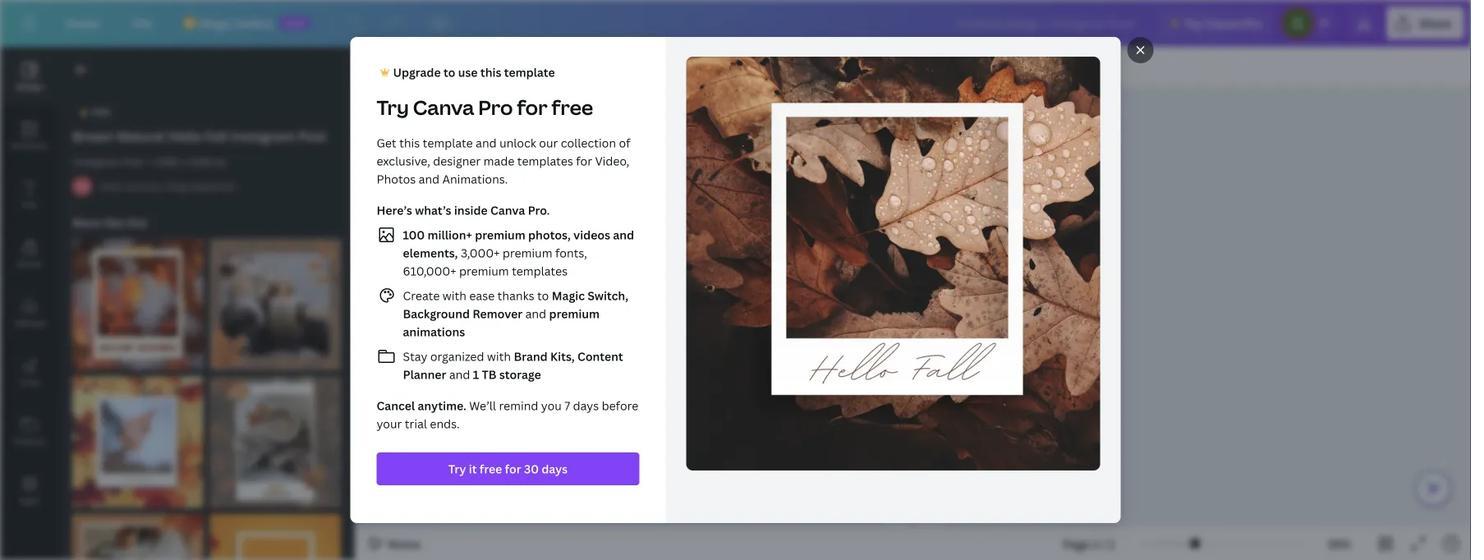 Task type: vqa. For each thing, say whether or not it's contained in the screenshot.
Design BUTTON
yes



Task type: describe. For each thing, give the bounding box(es) containing it.
0 horizontal spatial with
[[443, 288, 467, 304]]

magic switch, background remover
[[403, 288, 629, 322]]

collection
[[561, 135, 616, 151]]

this inside get this template and unlock our collection of exclusive, designer made templates for video, photos and animations.
[[399, 135, 420, 151]]

Design title text field
[[943, 7, 1151, 39]]

7
[[565, 398, 570, 414]]

gapeenko
[[189, 180, 237, 193]]

+ add page
[[883, 476, 944, 492]]

million+
[[428, 227, 472, 243]]

ease
[[470, 288, 495, 304]]

brown
[[72, 127, 114, 145]]

brown natural hello fall instagram post image
[[687, 57, 1101, 471]]

anytime.
[[418, 398, 467, 414]]

draw button
[[0, 343, 59, 402]]

brand for brand
[[17, 258, 42, 269]]

0 vertical spatial template
[[504, 65, 555, 80]]

thanks
[[498, 288, 535, 304]]

switch
[[236, 15, 273, 31]]

orange and white illustrative autumn instagram post image
[[72, 514, 203, 560]]

exclusive,
[[377, 153, 430, 169]]

unlock
[[500, 135, 537, 151]]

instagram post
[[72, 155, 143, 168]]

made
[[484, 153, 515, 169]]

template inside get this template and unlock our collection of exclusive, designer made templates for video, photos and animations.
[[423, 135, 473, 151]]

remover
[[473, 306, 523, 322]]

background
[[403, 306, 470, 322]]

brand button
[[0, 224, 59, 284]]

natural
[[117, 127, 165, 145]]

1 vertical spatial with
[[487, 349, 511, 364]]

organized
[[431, 349, 484, 364]]

1 vertical spatial instagram
[[72, 155, 120, 168]]

2 vertical spatial this
[[126, 215, 147, 231]]

1 horizontal spatial canva
[[491, 203, 525, 218]]

create
[[403, 288, 440, 304]]

show pages image
[[874, 516, 953, 529]]

view more by oleg gapeenko
[[99, 180, 237, 193]]

elements
[[11, 140, 48, 151]]

list containing 100 million+ premium photos, videos and elements,
[[377, 225, 640, 384]]

cancel anytime.
[[377, 398, 467, 414]]

templates inside 3,000+ premium fonts, 610,000+ premium templates
[[512, 263, 568, 279]]

1 horizontal spatial post
[[298, 127, 327, 145]]

magic switch
[[200, 15, 273, 31]]

animations
[[403, 324, 465, 340]]

and down exclusive,
[[419, 171, 440, 187]]

new
[[285, 17, 306, 28]]

stay organized with
[[403, 349, 514, 364]]

planner
[[403, 367, 447, 383]]

premium inside 100 million+ premium photos, videos and elements,
[[475, 227, 526, 243]]

orange red minimalist autumn instagram post image
[[72, 377, 203, 508]]

remind
[[499, 398, 539, 414]]

page 1 / 1
[[1063, 536, 1115, 552]]

by
[[151, 180, 163, 193]]

3,000+ premium fonts, 610,000+ premium templates
[[403, 245, 587, 279]]

oleg gapeenko element
[[72, 177, 92, 196]]

elements,
[[403, 245, 458, 261]]

days inside we'll remind you 7 days before your trial ends.
[[573, 398, 599, 414]]

0 horizontal spatial to
[[444, 65, 456, 80]]

try for try canva pro for free
[[377, 94, 409, 121]]

draw
[[19, 376, 40, 387]]

canva for try canva pro for free
[[413, 94, 474, 121]]

1 for /
[[1093, 536, 1099, 552]]

more like this
[[72, 215, 147, 231]]

pro for try canva pro for free
[[478, 94, 513, 121]]

add
[[892, 476, 914, 492]]

2 horizontal spatial 1
[[1109, 536, 1115, 552]]

ends.
[[430, 416, 460, 432]]

and down thanks
[[523, 306, 549, 322]]

3,000+
[[461, 245, 500, 261]]

designer
[[433, 153, 481, 169]]

upgrade to use this template
[[393, 65, 555, 80]]

before
[[602, 398, 639, 414]]

stay
[[403, 349, 428, 364]]

brown photo collage autumn instagram post image
[[210, 239, 341, 370]]

try canva pro
[[1185, 15, 1262, 31]]

try it free for 30 days
[[449, 461, 568, 477]]

premium animations
[[403, 306, 600, 340]]

1 1080 from the left
[[154, 155, 179, 168]]

photos,
[[528, 227, 571, 243]]

view more by oleg gapeenko button
[[99, 178, 237, 195]]

of
[[619, 135, 631, 151]]

elements button
[[0, 106, 59, 165]]

px
[[216, 155, 227, 168]]

get
[[377, 135, 397, 151]]

and 1 tb storage
[[447, 367, 541, 383]]

we'll
[[469, 398, 496, 414]]

100
[[403, 227, 425, 243]]

try canva pro for free
[[377, 94, 593, 121]]

and inside 100 million+ premium photos, videos and elements,
[[613, 227, 635, 243]]



Task type: locate. For each thing, give the bounding box(es) containing it.
we'll remind you 7 days before your trial ends.
[[377, 398, 639, 432]]

templates
[[518, 153, 573, 169], [512, 263, 568, 279]]

0 horizontal spatial 1
[[473, 367, 479, 383]]

content
[[578, 349, 624, 364]]

0 vertical spatial post
[[298, 127, 327, 145]]

pro inside button
[[1243, 15, 1262, 31]]

1 vertical spatial templates
[[512, 263, 568, 279]]

and
[[476, 135, 497, 151], [419, 171, 440, 187], [613, 227, 635, 243], [523, 306, 549, 322], [449, 367, 470, 383]]

days inside button
[[542, 461, 568, 477]]

magic left switch,
[[552, 288, 585, 304]]

storage
[[500, 367, 541, 383]]

orange photo polaroid welcome november instagram post image
[[72, 239, 203, 370]]

2 vertical spatial for
[[505, 461, 522, 477]]

brand up uploads button
[[17, 258, 42, 269]]

more
[[124, 180, 148, 193]]

2 horizontal spatial canva
[[1206, 15, 1240, 31]]

0 horizontal spatial pro
[[478, 94, 513, 121]]

and right 'videos'
[[613, 227, 635, 243]]

orange animated autumn time instagram post image
[[210, 514, 341, 560]]

100 million+ premium photos, videos and elements,
[[403, 227, 635, 261]]

free right it
[[480, 461, 502, 477]]

brown natural hello fall instagram post
[[72, 127, 327, 145]]

side panel tab list
[[0, 47, 59, 520]]

canva inside button
[[1206, 15, 1240, 31]]

1 horizontal spatial 1
[[1093, 536, 1099, 552]]

try for try canva pro
[[1185, 15, 1203, 31]]

for inside try it free for 30 days button
[[505, 461, 522, 477]]

try it free for 30 days button
[[377, 453, 640, 486]]

instagram down brown on the top left
[[72, 155, 120, 168]]

fonts,
[[556, 245, 587, 261]]

fall
[[205, 127, 228, 145]]

it
[[469, 461, 477, 477]]

1 left /
[[1093, 536, 1099, 552]]

premium down photos,
[[503, 245, 553, 261]]

1080
[[154, 155, 179, 168], [189, 155, 213, 168]]

0 horizontal spatial instagram
[[72, 155, 120, 168]]

for for free
[[517, 94, 548, 121]]

get this template and unlock our collection of exclusive, designer made templates for video, photos and animations.
[[377, 135, 631, 187]]

1 horizontal spatial try
[[449, 461, 466, 477]]

home
[[66, 15, 99, 31]]

try inside main "menu bar"
[[1185, 15, 1203, 31]]

premium
[[475, 227, 526, 243], [503, 245, 553, 261], [459, 263, 509, 279], [549, 306, 600, 322]]

use
[[458, 65, 478, 80]]

premium down 3,000+
[[459, 263, 509, 279]]

1 vertical spatial this
[[399, 135, 420, 151]]

for down the collection
[[576, 153, 593, 169]]

this right like
[[126, 215, 147, 231]]

pro
[[92, 107, 111, 118]]

magic inside main "menu bar"
[[200, 15, 233, 31]]

premium up 3,000+
[[475, 227, 526, 243]]

canva assistant image
[[1424, 479, 1444, 499]]

0 vertical spatial brand
[[17, 258, 42, 269]]

to
[[444, 65, 456, 80], [537, 288, 549, 304]]

brand inside brand kits, content planner
[[514, 349, 548, 364]]

1
[[473, 367, 479, 383], [1093, 536, 1099, 552], [1109, 536, 1115, 552]]

your
[[377, 416, 402, 432]]

templates down our
[[518, 153, 573, 169]]

home link
[[53, 7, 112, 39]]

inside
[[454, 203, 488, 218]]

0 horizontal spatial try
[[377, 94, 409, 121]]

animations.
[[443, 171, 508, 187]]

templates up thanks
[[512, 263, 568, 279]]

0 vertical spatial days
[[573, 398, 599, 414]]

brand kits, content planner
[[403, 349, 624, 383]]

1 left tb
[[473, 367, 479, 383]]

1080 x 1080 px
[[154, 155, 227, 168]]

1 vertical spatial magic
[[552, 288, 585, 304]]

oleg
[[165, 180, 187, 193]]

page
[[917, 476, 944, 492]]

1 horizontal spatial magic
[[552, 288, 585, 304]]

magic for switch
[[200, 15, 233, 31]]

with
[[443, 288, 467, 304], [487, 349, 511, 364]]

you
[[541, 398, 562, 414]]

projects button
[[0, 402, 59, 461]]

1 vertical spatial template
[[423, 135, 473, 151]]

brand inside brand 'button'
[[17, 258, 42, 269]]

0 vertical spatial with
[[443, 288, 467, 304]]

try canva pro button
[[1157, 7, 1275, 39]]

+ add page button
[[756, 468, 1071, 500]]

template up designer
[[423, 135, 473, 151]]

this up exclusive,
[[399, 135, 420, 151]]

notes
[[388, 536, 421, 552]]

apps button
[[0, 461, 59, 520]]

2 1080 from the left
[[189, 155, 213, 168]]

0 vertical spatial canva
[[1206, 15, 1240, 31]]

for up unlock
[[517, 94, 548, 121]]

0 horizontal spatial this
[[126, 215, 147, 231]]

uploads button
[[0, 284, 59, 343]]

here's
[[377, 203, 412, 218]]

0 vertical spatial pro
[[1243, 15, 1262, 31]]

1 right /
[[1109, 536, 1115, 552]]

1 horizontal spatial with
[[487, 349, 511, 364]]

magic inside "magic switch, background remover"
[[552, 288, 585, 304]]

try
[[1185, 15, 1203, 31], [377, 94, 409, 121], [449, 461, 466, 477]]

instagram
[[231, 127, 295, 145], [72, 155, 120, 168]]

0 vertical spatial magic
[[200, 15, 233, 31]]

premium down switch,
[[549, 306, 600, 322]]

2 horizontal spatial this
[[481, 65, 502, 80]]

uploads
[[13, 317, 46, 328]]

for left 30
[[505, 461, 522, 477]]

brand up "storage" at the bottom of page
[[514, 349, 548, 364]]

0 horizontal spatial post
[[122, 155, 143, 168]]

videos
[[574, 227, 611, 243]]

like
[[104, 215, 124, 231]]

1 vertical spatial free
[[480, 461, 502, 477]]

premium inside premium animations
[[549, 306, 600, 322]]

pro for try canva pro
[[1243, 15, 1262, 31]]

1 vertical spatial to
[[537, 288, 549, 304]]

apps
[[19, 495, 40, 506]]

text
[[21, 199, 38, 210]]

1 vertical spatial pro
[[478, 94, 513, 121]]

1 vertical spatial post
[[122, 155, 143, 168]]

for for 30
[[505, 461, 522, 477]]

free inside button
[[480, 461, 502, 477]]

0 horizontal spatial canva
[[413, 94, 474, 121]]

0 vertical spatial templates
[[518, 153, 573, 169]]

0 vertical spatial try
[[1185, 15, 1203, 31]]

instagram right fall
[[231, 127, 295, 145]]

main menu bar
[[0, 0, 1472, 47]]

canva
[[1206, 15, 1240, 31], [413, 94, 474, 121], [491, 203, 525, 218]]

0 vertical spatial for
[[517, 94, 548, 121]]

0 vertical spatial this
[[481, 65, 502, 80]]

1 horizontal spatial to
[[537, 288, 549, 304]]

kits,
[[551, 349, 575, 364]]

days
[[573, 398, 599, 414], [542, 461, 568, 477]]

design
[[16, 81, 43, 92]]

1 horizontal spatial instagram
[[231, 127, 295, 145]]

1 horizontal spatial days
[[573, 398, 599, 414]]

to right thanks
[[537, 288, 549, 304]]

0 vertical spatial to
[[444, 65, 456, 80]]

/
[[1102, 536, 1106, 552]]

30
[[524, 461, 539, 477]]

here's what's inside canva pro.
[[377, 203, 550, 218]]

to inside list
[[537, 288, 549, 304]]

page
[[1063, 536, 1090, 552]]

0 horizontal spatial template
[[423, 135, 473, 151]]

0 horizontal spatial 1080
[[154, 155, 179, 168]]

2 vertical spatial canva
[[491, 203, 525, 218]]

magic for switch,
[[552, 288, 585, 304]]

1 horizontal spatial template
[[504, 65, 555, 80]]

1 vertical spatial canva
[[413, 94, 474, 121]]

brand for brand kits, content planner
[[514, 349, 548, 364]]

0 horizontal spatial magic
[[200, 15, 233, 31]]

upgrade
[[393, 65, 441, 80]]

list
[[377, 225, 640, 384]]

1 horizontal spatial pro
[[1243, 15, 1262, 31]]

and down stay organized with
[[449, 367, 470, 383]]

1 vertical spatial for
[[576, 153, 593, 169]]

0 horizontal spatial free
[[480, 461, 502, 477]]

to left use
[[444, 65, 456, 80]]

template up try canva pro for free
[[504, 65, 555, 80]]

2 vertical spatial try
[[449, 461, 466, 477]]

what's
[[415, 203, 452, 218]]

magic left switch
[[200, 15, 233, 31]]

video,
[[595, 153, 630, 169]]

hide image
[[354, 264, 365, 343]]

+
[[883, 476, 889, 492]]

x
[[181, 155, 186, 168]]

1 vertical spatial try
[[377, 94, 409, 121]]

notes button
[[362, 531, 428, 557]]

1 horizontal spatial brand
[[514, 349, 548, 364]]

days right 30
[[542, 461, 568, 477]]

this right use
[[481, 65, 502, 80]]

pro.
[[528, 203, 550, 218]]

more
[[72, 215, 101, 231]]

0 horizontal spatial days
[[542, 461, 568, 477]]

our
[[539, 135, 558, 151]]

and up made
[[476, 135, 497, 151]]

neutral orange modern autumn instagram post image
[[210, 377, 341, 508]]

templates inside get this template and unlock our collection of exclusive, designer made templates for video, photos and animations.
[[518, 153, 573, 169]]

trial
[[405, 416, 427, 432]]

0 vertical spatial instagram
[[231, 127, 295, 145]]

with up and 1 tb storage
[[487, 349, 511, 364]]

for inside get this template and unlock our collection of exclusive, designer made templates for video, photos and animations.
[[576, 153, 593, 169]]

days right the 7
[[573, 398, 599, 414]]

create with ease thanks to
[[403, 288, 552, 304]]

1080 left x
[[154, 155, 179, 168]]

canva for try canva pro
[[1206, 15, 1240, 31]]

1 horizontal spatial 1080
[[189, 155, 213, 168]]

0 horizontal spatial brand
[[17, 258, 42, 269]]

free up the collection
[[552, 94, 593, 121]]

1080 right x
[[189, 155, 213, 168]]

610,000+
[[403, 263, 457, 279]]

post up the more
[[122, 155, 143, 168]]

1 horizontal spatial free
[[552, 94, 593, 121]]

1 vertical spatial brand
[[514, 349, 548, 364]]

hello
[[168, 127, 202, 145]]

post left get
[[298, 127, 327, 145]]

with up background
[[443, 288, 467, 304]]

tb
[[482, 367, 497, 383]]

1 horizontal spatial this
[[399, 135, 420, 151]]

oleg gapeenko image
[[72, 177, 92, 196]]

1 for tb
[[473, 367, 479, 383]]

0 vertical spatial free
[[552, 94, 593, 121]]

switch,
[[588, 288, 629, 304]]

2 horizontal spatial try
[[1185, 15, 1203, 31]]

1 vertical spatial days
[[542, 461, 568, 477]]

try for try it free for 30 days
[[449, 461, 466, 477]]



